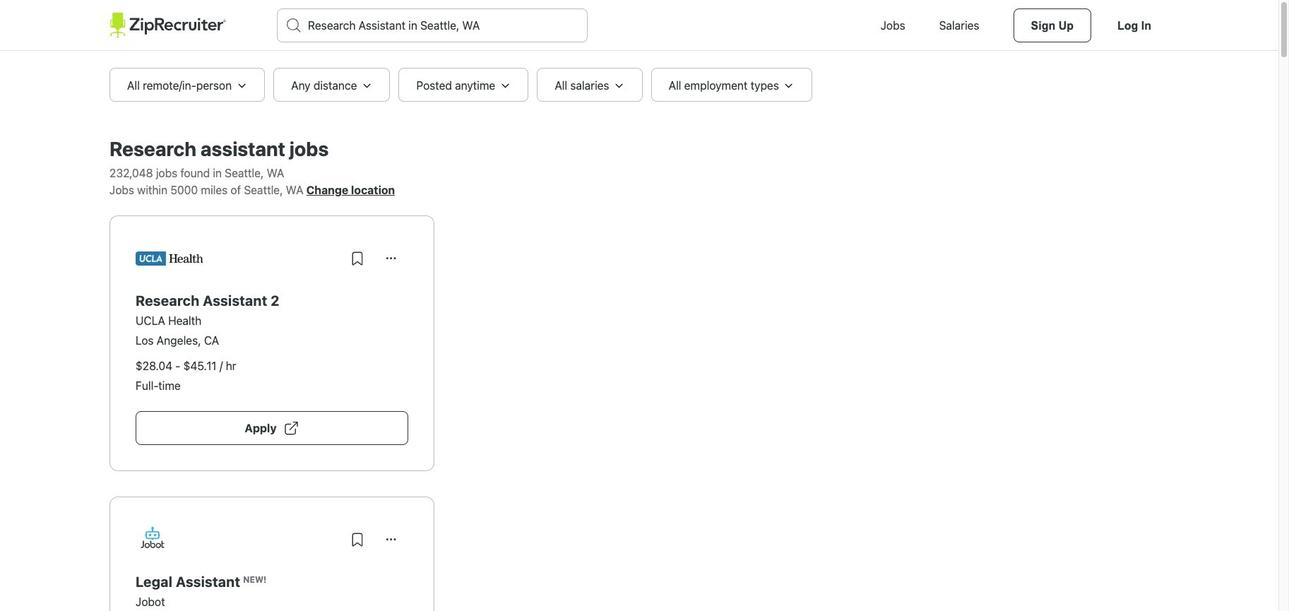 Task type: locate. For each thing, give the bounding box(es) containing it.
1 save job for later image from the top
[[349, 250, 366, 267]]

save job for later image
[[349, 250, 366, 267], [349, 531, 366, 548]]

None button
[[375, 242, 408, 276], [375, 523, 408, 557], [375, 242, 408, 276], [375, 523, 408, 557]]

legal assistant image
[[136, 523, 170, 557]]

0 vertical spatial save job for later image
[[349, 250, 366, 267]]

1 vertical spatial save job for later image
[[349, 531, 366, 548]]

2 save job for later image from the top
[[349, 531, 366, 548]]

ziprecruiter image
[[110, 13, 226, 38]]



Task type: vqa. For each thing, say whether or not it's contained in the screenshot.
"option"
no



Task type: describe. For each thing, give the bounding box(es) containing it.
save job for later image for legal assistant image
[[349, 531, 366, 548]]

main element
[[110, 0, 1170, 51]]

research assistant 2 image
[[136, 251, 204, 266]]

Search job title or keyword search field
[[278, 9, 587, 42]]

save job for later image for the research assistant 2 image
[[349, 250, 366, 267]]

research assistant 2 element
[[136, 293, 408, 310]]



